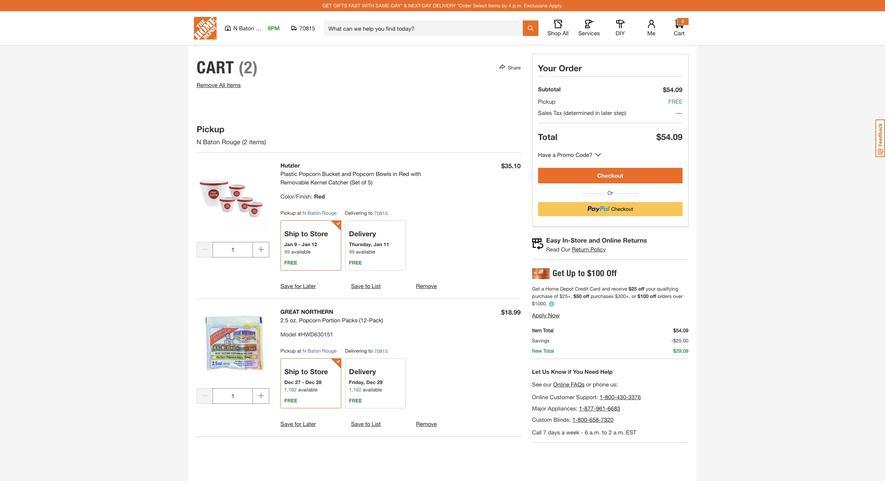 Task type: locate. For each thing, give the bounding box(es) containing it.
1 horizontal spatial get
[[553, 269, 564, 279]]

delivery
[[433, 2, 456, 8]]

1 horizontal spatial all
[[563, 30, 569, 36]]

0 vertical spatial n baton rouge button
[[303, 210, 337, 216]]

credit offer details image
[[549, 302, 554, 308]]

0 vertical spatial a
[[553, 152, 556, 158]]

of
[[361, 179, 366, 186], [554, 294, 558, 300]]

1 vertical spatial online
[[553, 382, 569, 388]]

rouge
[[256, 25, 272, 31], [222, 138, 240, 146], [322, 210, 337, 216], [322, 348, 337, 354]]

2 99 from the left
[[349, 249, 355, 255]]

ship up 9
[[284, 230, 299, 238]]

or down $25
[[632, 294, 636, 300]]

1 remove button from the top
[[416, 282, 437, 291]]

1 vertical spatial of
[[554, 294, 558, 300]]

2 ship from the top
[[284, 368, 299, 376]]

increment image
[[258, 247, 264, 253], [258, 394, 264, 399]]

800-
[[605, 394, 617, 401], [578, 417, 589, 424]]

$54.09
[[663, 86, 683, 94], [657, 132, 683, 142], [673, 328, 689, 334]]

1 70815 link from the top
[[374, 210, 388, 217]]

ship up 27
[[284, 368, 299, 376]]

store inside ship to store dec 27 - dec 28 1,162 available
[[310, 368, 328, 376]]

day*
[[391, 2, 402, 8]]

in right the "bowls"
[[393, 171, 397, 177]]

a.m. left est
[[613, 430, 624, 437]]

1 vertical spatial save for later button
[[281, 420, 316, 429]]

delivering to 70815 up delivery friday, dec 29 1,162 available on the bottom left of page
[[345, 348, 388, 355]]

save for later button for $35.10
[[281, 282, 316, 291]]

4
[[509, 2, 511, 8]]

ship for $18.99
[[284, 368, 299, 376]]

dec 29
[[366, 380, 383, 386]]

increment image for $18.99
[[258, 394, 264, 399]]

1 horizontal spatial dec
[[305, 380, 315, 386]]

off down get a home depot credit card and receive $25 off
[[583, 294, 589, 300]]

store inside ship to store jan 9 - jan 12 99 available
[[310, 230, 328, 238]]

baton down ':'
[[308, 210, 321, 216]]

ship inside ship to store jan 9 - jan 12 99 available
[[284, 230, 299, 238]]

all right 'shop'
[[563, 30, 569, 36]]

0 vertical spatial 70815
[[299, 25, 315, 31]]

0 vertical spatial save for later button
[[281, 282, 316, 291]]

$54.09 up --- on the right top of the page
[[663, 86, 683, 94]]

0 horizontal spatial of
[[361, 179, 366, 186]]

a right 'days'
[[562, 430, 565, 437]]

2 n baton rouge button from the top
[[303, 348, 337, 354]]

jan left 12
[[302, 242, 310, 248]]

0 vertical spatial save to list link
[[351, 283, 381, 290]]

0 horizontal spatial a
[[541, 286, 544, 292]]

delivery inside delivery thursday, jan 11 99 available
[[349, 230, 376, 238]]

$54.09 for item total
[[673, 328, 689, 334]]

1 vertical spatial in
[[393, 171, 397, 177]]

n baton rouge button for $35.10
[[303, 210, 337, 216]]

red
[[399, 171, 409, 177], [314, 193, 325, 200]]

of left the 5) on the left
[[361, 179, 366, 186]]

2 save to list from the top
[[351, 421, 381, 428]]

delivery
[[349, 230, 376, 238], [349, 368, 376, 376]]

1 horizontal spatial off
[[638, 286, 645, 292]]

product image
[[197, 161, 269, 234], [197, 308, 269, 381]]

of inside the your qualifying purchase of $25+,
[[554, 294, 558, 300]]

total up have
[[538, 132, 558, 142]]

red left with
[[399, 171, 409, 177]]

$29.09
[[673, 349, 689, 355]]

get up purchase on the right of page
[[532, 286, 540, 292]]

kernel
[[311, 179, 327, 186]]

ship for $35.10
[[284, 230, 299, 238]]

or right faqs at the right bottom
[[586, 382, 591, 388]]

1 vertical spatial delivering to 70815
[[345, 348, 388, 355]]

a up purchase on the right of page
[[541, 286, 544, 292]]

0 horizontal spatial dec
[[284, 380, 294, 386]]

1- up "961-"
[[600, 394, 605, 401]]

shop all
[[548, 30, 569, 36]]

ship
[[284, 230, 299, 238], [284, 368, 299, 376]]

$100 down the your
[[638, 294, 649, 300]]

1 vertical spatial a
[[541, 286, 544, 292]]

ship to store dec 27 - dec 28 1,162 available
[[284, 368, 328, 393]]

red right ':'
[[314, 193, 325, 200]]

1 vertical spatial 1-
[[579, 406, 584, 412]]

model
[[281, 331, 296, 338]]

1 vertical spatial 2
[[244, 138, 247, 146]]

2 horizontal spatial a
[[562, 430, 565, 437]]

9pm
[[268, 25, 280, 31]]

0 vertical spatial increment image
[[258, 247, 264, 253]]

1 n baton rouge button from the top
[[303, 210, 337, 216]]

1 later from the top
[[303, 283, 316, 290]]

items down cart (2)
[[227, 82, 241, 88]]

1 vertical spatial or
[[586, 382, 591, 388]]

1,162 down friday,
[[349, 387, 361, 393]]

pickup down color/finish
[[281, 210, 296, 216]]

total for new total
[[543, 349, 554, 355]]

save for later for $18.99
[[281, 421, 316, 428]]

pickup down model
[[281, 348, 296, 354]]

available inside ship to store jan 9 - jan 12 99 available
[[291, 249, 311, 255]]

0 vertical spatial pickup at n baton rouge
[[281, 210, 337, 216]]

apply now link
[[532, 312, 560, 319]]

0 vertical spatial $54.09
[[663, 86, 683, 94]]

a for get
[[541, 286, 544, 292]]

70815 button
[[291, 25, 315, 32]]

total
[[538, 132, 558, 142], [543, 328, 554, 334], [543, 349, 554, 355]]

or
[[632, 294, 636, 300], [586, 382, 591, 388]]

1 save for later button from the top
[[281, 282, 316, 291]]

1- down 'online customer support: 1-800-430-3376'
[[579, 406, 584, 412]]

help
[[600, 369, 613, 376]]

next-
[[408, 2, 422, 8]]

1 horizontal spatial in
[[595, 110, 600, 116]]

item
[[532, 328, 542, 334]]

1 horizontal spatial 1-
[[579, 406, 584, 412]]

(12-
[[359, 317, 369, 324]]

available down 27
[[298, 387, 317, 393]]

delivering for $18.99
[[345, 348, 367, 354]]

a.m.
[[590, 430, 601, 437], [613, 430, 624, 437]]

0 horizontal spatial or
[[586, 382, 591, 388]]

1 vertical spatial increment image
[[258, 394, 264, 399]]

1 vertical spatial 800-
[[578, 417, 589, 424]]

off right $25
[[638, 286, 645, 292]]

total right item
[[543, 328, 554, 334]]

2 1,162 from the left
[[349, 387, 361, 393]]

2 70815 link from the top
[[374, 348, 388, 355]]

at down #
[[297, 348, 301, 354]]

1 save to list from the top
[[351, 283, 381, 290]]

1 horizontal spatial a
[[553, 152, 556, 158]]

1 horizontal spatial a.m.
[[613, 430, 624, 437]]

delivering to 70815 up delivery thursday, jan 11 99 available
[[345, 210, 388, 217]]

free down 9
[[284, 260, 297, 266]]

1 vertical spatial n baton rouge button
[[303, 348, 337, 354]]

0 vertical spatial online
[[602, 237, 621, 245]]

catcher
[[328, 179, 348, 186]]

dec left the 28
[[305, 380, 315, 386]]

delivering to 70815 for $18.99
[[345, 348, 388, 355]]

$54.09 up $25.00
[[673, 328, 689, 334]]

free up --- on the right top of the page
[[668, 98, 683, 105]]

delivery thursday, jan 11 99 available
[[349, 230, 389, 255]]

delivery up thursday,
[[349, 230, 376, 238]]

have
[[538, 152, 551, 158]]

n baton rouge
[[233, 25, 272, 31]]

store
[[310, 230, 328, 238], [571, 237, 587, 245], [310, 368, 328, 376]]

70815 link down pack)
[[374, 348, 388, 355]]

store for $18.99
[[310, 368, 328, 376]]

800- up call 7 days a week - 6 a.m. to 2 a.m. est
[[578, 417, 589, 424]]

cart 2
[[674, 19, 685, 36]]

0 horizontal spatial and
[[342, 171, 351, 177]]

0 vertical spatial or
[[632, 294, 636, 300]]

0 horizontal spatial 99
[[284, 249, 290, 255]]

online up "customer"
[[553, 382, 569, 388]]

0 horizontal spatial in
[[393, 171, 397, 177]]

2 horizontal spatial 1-
[[600, 394, 605, 401]]

all down cart (2)
[[219, 82, 225, 88]]

oz.
[[290, 317, 297, 324]]

2 product image from the top
[[197, 308, 269, 381]]

2 vertical spatial total
[[543, 349, 554, 355]]

1 vertical spatial get
[[532, 286, 540, 292]]

increment image for $35.10
[[258, 247, 264, 253]]

n
[[233, 25, 237, 31], [197, 138, 201, 146], [303, 210, 306, 216], [303, 348, 306, 354]]

free down friday,
[[349, 398, 362, 404]]

all inside button
[[563, 30, 569, 36]]

list for $35.10
[[372, 283, 381, 290]]

cart
[[674, 30, 685, 36]]

available down dec 29
[[363, 387, 382, 393]]

read
[[546, 246, 560, 253]]

list
[[372, 283, 381, 290], [372, 421, 381, 428]]

0 vertical spatial delivering
[[345, 210, 367, 216]]

fast
[[349, 2, 361, 8]]

0 vertical spatial 2
[[682, 19, 684, 24]]

portion
[[322, 317, 340, 324]]

n baton rouge button down ':'
[[303, 210, 337, 216]]

appliances:
[[548, 406, 578, 412]]

delivery up friday,
[[349, 368, 376, 376]]

1 save for later from the top
[[281, 283, 316, 290]]

list for $18.99
[[372, 421, 381, 428]]

1 horizontal spatial 1,162
[[349, 387, 361, 393]]

items
[[488, 2, 500, 8], [227, 82, 241, 88]]

save for later button
[[281, 282, 316, 291], [281, 420, 316, 429]]

a right have
[[553, 152, 556, 158]]

save to list for $35.10
[[351, 283, 381, 290]]

0 vertical spatial total
[[538, 132, 558, 142]]

for for $18.99
[[295, 421, 301, 428]]

1 pickup at n baton rouge from the top
[[281, 210, 337, 216]]

or for $300+,
[[632, 294, 636, 300]]

save to list
[[351, 283, 381, 290], [351, 421, 381, 428]]

free for ship to store dec 27 - dec 28 1,162 available
[[284, 398, 297, 404]]

70815 down pack)
[[374, 349, 388, 355]]

1-877-961-6683 link
[[579, 406, 620, 412]]

2 save for later from the top
[[281, 421, 316, 428]]

return policy link
[[572, 246, 606, 253]]

$54.09 down --- on the right top of the page
[[657, 132, 683, 142]]

delivery for $18.99
[[349, 368, 376, 376]]

free down thursday,
[[349, 260, 362, 266]]

online up policy
[[602, 237, 621, 245]]

70815 link up "jan 11"
[[374, 210, 388, 217]]

1 vertical spatial save for later
[[281, 421, 316, 428]]

2 vertical spatial a
[[562, 430, 565, 437]]

None text field
[[213, 243, 253, 258]]

baton down hwd630151
[[308, 348, 321, 354]]

baton left 9pm on the top
[[239, 25, 254, 31]]

1 vertical spatial $54.09
[[657, 132, 683, 142]]

$18.99
[[501, 309, 521, 317]]

- inside ship to store dec 27 - dec 28 1,162 available
[[302, 380, 304, 386]]

1 save to list link from the top
[[351, 283, 381, 290]]

orders over $1000.
[[532, 294, 683, 307]]

1 list from the top
[[372, 283, 381, 290]]

a
[[553, 152, 556, 158], [541, 286, 544, 292], [562, 430, 565, 437]]

delivery inside delivery friday, dec 29 1,162 available
[[349, 368, 376, 376]]

1 ship from the top
[[284, 230, 299, 238]]

2 delivering from the top
[[345, 348, 367, 354]]

get left up
[[553, 269, 564, 279]]

online inside 'easy in-store and online returns read our return policy'
[[602, 237, 621, 245]]

$35.10
[[501, 162, 521, 170]]

gifts
[[333, 2, 347, 8]]

2 horizontal spatial 2
[[682, 19, 684, 24]]

99
[[284, 249, 290, 255], [349, 249, 355, 255]]

2 horizontal spatial online
[[602, 237, 621, 245]]

1 vertical spatial 70815 link
[[374, 348, 388, 355]]

and inside hutzler plastic popcorn bucket and popcorn bowls in red with removable kernel catcher (set of 5)
[[342, 171, 351, 177]]

1 delivering from the top
[[345, 210, 367, 216]]

1 vertical spatial product image
[[197, 308, 269, 381]]

0 vertical spatial at
[[297, 210, 301, 216]]

2 vertical spatial remove
[[416, 421, 437, 428]]

2 vertical spatial online
[[532, 394, 548, 401]]

0 vertical spatial all
[[563, 30, 569, 36]]

0 vertical spatial items
[[488, 2, 500, 8]]

1- down major appliances: 1-877-961-6683
[[572, 417, 578, 424]]

same-
[[376, 2, 391, 8]]

delivering down (set
[[345, 210, 367, 216]]

1 horizontal spatial online
[[553, 382, 569, 388]]

your
[[646, 286, 656, 292]]

$100 up card
[[587, 269, 604, 279]]

1 vertical spatial pickup at n baton rouge
[[281, 348, 337, 354]]

2 remove button from the top
[[416, 420, 437, 429]]

2 delivery from the top
[[349, 368, 376, 376]]

and inside 'easy in-store and online returns read our return policy'
[[589, 237, 600, 245]]

1 vertical spatial $100
[[638, 294, 649, 300]]

off
[[638, 286, 645, 292], [583, 294, 589, 300], [650, 294, 656, 300]]

available inside delivery thursday, jan 11 99 available
[[356, 249, 375, 255]]

savings
[[532, 338, 550, 344]]

and up purchases on the right of page
[[602, 286, 610, 292]]

available inside ship to store dec 27 - dec 28 1,162 available
[[298, 387, 317, 393]]

free down 27
[[284, 398, 297, 404]]

0 horizontal spatial 800-
[[578, 417, 589, 424]]

ship inside ship to store dec 27 - dec 28 1,162 available
[[284, 368, 299, 376]]

2 vertical spatial 70815
[[374, 349, 388, 355]]

your
[[538, 63, 556, 73]]

2 increment image from the top
[[258, 394, 264, 399]]

dec left 27
[[284, 380, 294, 386]]

1 horizontal spatial 99
[[349, 249, 355, 255]]

$50 off purchases $300+, or $100 off
[[574, 294, 656, 300]]

available down 9
[[291, 249, 311, 255]]

70815 inside 70815 button
[[299, 25, 315, 31]]

see
[[532, 382, 542, 388]]

by
[[502, 2, 507, 8]]

$54.09 for total
[[657, 132, 683, 142]]

popcorn down northern at the bottom
[[299, 317, 321, 324]]

item
[[249, 138, 261, 146]]

remove for $18.99
[[416, 421, 437, 428]]

later for $18.99
[[303, 421, 316, 428]]

in left later
[[595, 110, 600, 116]]

great
[[281, 309, 299, 316]]

store up return
[[571, 237, 587, 245]]

0 horizontal spatial a.m.
[[590, 430, 601, 437]]

- $25.00
[[671, 338, 689, 344]]

1 horizontal spatial or
[[632, 294, 636, 300]]

1 vertical spatial delivery
[[349, 368, 376, 376]]

2 list from the top
[[372, 421, 381, 428]]

total for item total
[[543, 328, 554, 334]]

product image for $18.99
[[197, 308, 269, 381]]

2 down 7320
[[609, 430, 612, 437]]

1 vertical spatial save to list link
[[351, 421, 381, 428]]

delivering up delivery friday, dec 29 1,162 available on the bottom left of page
[[345, 348, 367, 354]]

and up the catcher
[[342, 171, 351, 177]]

2 for from the top
[[295, 421, 301, 428]]

pickup at n baton rouge for $18.99
[[281, 348, 337, 354]]

0 vertical spatial 70815 link
[[374, 210, 388, 217]]

1 99 from the left
[[284, 249, 290, 255]]

2 at from the top
[[297, 348, 301, 354]]

online up major
[[532, 394, 548, 401]]

1 increment image from the top
[[258, 247, 264, 253]]

1 vertical spatial save to list
[[351, 421, 381, 428]]

2 later from the top
[[303, 421, 316, 428]]

free for delivery friday, dec 29 1,162 available
[[349, 398, 362, 404]]

in
[[595, 110, 600, 116], [393, 171, 397, 177]]

1- for 800-
[[572, 417, 578, 424]]

shop
[[548, 30, 561, 36]]

0 vertical spatial for
[[295, 283, 301, 290]]

2 delivering to 70815 from the top
[[345, 348, 388, 355]]

0 horizontal spatial 1,162
[[284, 387, 297, 393]]

1 vertical spatial and
[[589, 237, 600, 245]]

jan left 9
[[284, 242, 293, 248]]

save
[[281, 283, 293, 290], [351, 283, 364, 290], [281, 421, 293, 428], [351, 421, 364, 428]]

What can we help you find today? search field
[[328, 21, 522, 36]]

1 vertical spatial list
[[372, 421, 381, 428]]

1 at from the top
[[297, 210, 301, 216]]

1 vertical spatial total
[[543, 328, 554, 334]]

delivering to 70815 for $35.10
[[345, 210, 388, 217]]

2 save for later button from the top
[[281, 420, 316, 429]]

0 horizontal spatial 1-
[[572, 417, 578, 424]]

a for have
[[553, 152, 556, 158]]

your order
[[538, 63, 582, 73]]

2 inside cart 2
[[682, 19, 684, 24]]

n baton rouge button down hwd630151
[[303, 348, 337, 354]]

n baton rouge ( 2 item s )
[[197, 138, 268, 146]]

1 vertical spatial 70815
[[374, 211, 388, 217]]

1,162 down 27
[[284, 387, 297, 393]]

2 up cart
[[682, 19, 684, 24]]

online customer support: 1-800-430-3376
[[532, 394, 641, 401]]

customer
[[550, 394, 575, 401]]

None text field
[[213, 389, 253, 405]]

total right "new"
[[543, 349, 554, 355]]

70815 link for $18.99
[[374, 348, 388, 355]]

and up policy
[[589, 237, 600, 245]]

off down the your
[[650, 294, 656, 300]]

1 product image from the top
[[197, 161, 269, 234]]

1 vertical spatial all
[[219, 82, 225, 88]]

all
[[563, 30, 569, 36], [219, 82, 225, 88]]

2 pickup at n baton rouge from the top
[[281, 348, 337, 354]]

1 vertical spatial red
[[314, 193, 325, 200]]

0 vertical spatial get
[[553, 269, 564, 279]]

0 vertical spatial red
[[399, 171, 409, 177]]

store up 12
[[310, 230, 328, 238]]

code?
[[576, 152, 592, 158]]

1 1,162 from the left
[[284, 387, 297, 393]]

pickup at n baton rouge down model # hwd630151
[[281, 348, 337, 354]]

70815 right 9pm on the top
[[299, 25, 315, 31]]

delivering
[[345, 210, 367, 216], [345, 348, 367, 354]]

pickup at n baton rouge down ':'
[[281, 210, 337, 216]]

baton
[[239, 25, 254, 31], [203, 138, 220, 146], [308, 210, 321, 216], [308, 348, 321, 354]]

0 horizontal spatial $100
[[587, 269, 604, 279]]

2.5
[[281, 317, 288, 324]]

store up the 28
[[310, 368, 328, 376]]

0 vertical spatial product image
[[197, 161, 269, 234]]

us:
[[610, 382, 618, 388]]

a inside "link"
[[553, 152, 556, 158]]

1,162 inside ship to store dec 27 - dec 28 1,162 available
[[284, 387, 297, 393]]

1 for from the top
[[295, 283, 301, 290]]

1 a.m. from the left
[[590, 430, 601, 437]]

2 jan from the left
[[302, 242, 310, 248]]

of down home
[[554, 294, 558, 300]]

2 vertical spatial 2
[[609, 430, 612, 437]]

great northern 2.5 oz. popcorn portion packs (12-pack)
[[281, 309, 383, 324]]

or for faqs
[[586, 382, 591, 388]]

1 delivering to 70815 from the top
[[345, 210, 388, 217]]

0 vertical spatial remove button
[[416, 282, 437, 291]]

800- up 6683
[[605, 394, 617, 401]]

1 horizontal spatial of
[[554, 294, 558, 300]]

popcorn inside great northern 2.5 oz. popcorn portion packs (12-pack)
[[299, 317, 321, 324]]

free for delivery thursday, jan 11 99 available
[[349, 260, 362, 266]]

at down color/finish
[[297, 210, 301, 216]]

0 horizontal spatial all
[[219, 82, 225, 88]]

2 save to list link from the top
[[351, 421, 381, 428]]

2 horizontal spatial off
[[650, 294, 656, 300]]

0 horizontal spatial jan
[[284, 242, 293, 248]]

available down thursday,
[[356, 249, 375, 255]]

a.m. right 6
[[590, 430, 601, 437]]

2 left "item"
[[244, 138, 247, 146]]

0 vertical spatial save to list
[[351, 283, 381, 290]]

items left by
[[488, 2, 500, 8]]

0 horizontal spatial online
[[532, 394, 548, 401]]

share
[[508, 64, 521, 70]]

0 vertical spatial list
[[372, 283, 381, 290]]

2 horizontal spatial and
[[602, 286, 610, 292]]

order
[[559, 63, 582, 73]]

70815 up "jan 11"
[[374, 211, 388, 217]]

1 horizontal spatial and
[[589, 237, 600, 245]]

1 delivery from the top
[[349, 230, 376, 238]]

0 vertical spatial ship
[[284, 230, 299, 238]]

0 vertical spatial 800-
[[605, 394, 617, 401]]



Task type: vqa. For each thing, say whether or not it's contained in the screenshot.
top the save for later
yes



Task type: describe. For each thing, give the bounding box(es) containing it.
*order
[[457, 2, 472, 8]]

know
[[551, 369, 567, 376]]

&
[[404, 2, 407, 8]]

0 vertical spatial 1-
[[600, 394, 605, 401]]

decrement image
[[202, 394, 208, 399]]

pickup up sales
[[538, 98, 555, 105]]

days
[[548, 430, 560, 437]]

later
[[601, 110, 612, 116]]

99 inside ship to store jan 9 - jan 12 99 available
[[284, 249, 290, 255]]

popcorn up kernel
[[299, 171, 321, 177]]

n baton rouge button for $18.99
[[303, 348, 337, 354]]

0 horizontal spatial 2
[[244, 138, 247, 146]]

feedback link image
[[876, 119, 885, 158]]

1-800-430-3376 link
[[600, 394, 641, 401]]

at for $18.99
[[297, 348, 301, 354]]

28
[[316, 380, 322, 386]]

store inside 'easy in-store and online returns read our return policy'
[[571, 237, 587, 245]]

custom blinds: 1-800-658-7320
[[532, 417, 614, 424]]

remove all items link
[[197, 82, 241, 88]]

custom
[[532, 417, 552, 424]]

remove button for $18.99
[[416, 420, 437, 429]]

0 vertical spatial $100
[[587, 269, 604, 279]]

week
[[566, 430, 580, 437]]

off
[[607, 269, 617, 279]]

#
[[298, 331, 301, 338]]

promo
[[557, 152, 574, 158]]

get gifts fast with same-day* & next-day delivery *order select items by 4 p.m. exclusions apply.
[[322, 2, 563, 8]]

1- for 877-
[[579, 406, 584, 412]]

1 horizontal spatial $100
[[638, 294, 649, 300]]

of inside hutzler plastic popcorn bucket and popcorn bowls in red with removable kernel catcher (set of 5)
[[361, 179, 366, 186]]

remove all items
[[197, 82, 241, 88]]

select
[[473, 2, 487, 8]]

subtotal
[[538, 86, 561, 93]]

now
[[548, 312, 560, 319]]

color/finish : red
[[281, 193, 325, 200]]

delivery for $35.10
[[349, 230, 376, 238]]

70815 link for $35.10
[[374, 210, 388, 217]]

available inside delivery friday, dec 29 1,162 available
[[363, 387, 382, 393]]

at for $35.10
[[297, 210, 301, 216]]

purchase
[[532, 294, 553, 300]]

product image for $35.10
[[197, 161, 269, 234]]

new total
[[532, 349, 554, 355]]

:
[[311, 193, 313, 200]]

$25
[[629, 286, 637, 292]]

call
[[532, 430, 542, 437]]

get
[[322, 2, 332, 8]]

pickup at n baton rouge for $35.10
[[281, 210, 337, 216]]

phone
[[593, 382, 609, 388]]

exclusions
[[524, 2, 548, 8]]

all for shop
[[563, 30, 569, 36]]

free for ship to store jan 9 - jan 12 99 available
[[284, 260, 297, 266]]

7
[[543, 430, 546, 437]]

remove button for $35.10
[[416, 282, 437, 291]]

save for later for $35.10
[[281, 283, 316, 290]]

hwd630151
[[301, 331, 333, 338]]

thursday,
[[349, 242, 372, 248]]

credit
[[575, 286, 588, 292]]

for for $35.10
[[295, 283, 301, 290]]

70815 for $18.99
[[374, 349, 388, 355]]

get for get up to $100 off
[[553, 269, 564, 279]]

(2)
[[239, 57, 258, 78]]

jan 11
[[374, 242, 389, 248]]

s
[[261, 138, 265, 146]]

save to list link for $35.10
[[351, 283, 381, 290]]

- inside ship to store jan 9 - jan 12 99 available
[[298, 242, 300, 248]]

blinds:
[[554, 417, 571, 424]]

your qualifying purchase of $25+,
[[532, 286, 678, 300]]

color/finish
[[281, 193, 311, 200]]

removable
[[281, 179, 309, 186]]

depot
[[560, 286, 574, 292]]

shop all button
[[547, 20, 569, 37]]

2 a.m. from the left
[[613, 430, 624, 437]]

$300+,
[[615, 294, 630, 300]]

get a home depot credit card and receive $25 off
[[532, 286, 645, 292]]

70815 for $35.10
[[374, 211, 388, 217]]

in-
[[562, 237, 571, 245]]

credit card icon image
[[532, 269, 550, 280]]

popcorn up the 5) on the left
[[353, 171, 374, 177]]

2 vertical spatial and
[[602, 286, 610, 292]]

save to list for $18.99
[[351, 421, 381, 428]]

$1000.
[[532, 301, 547, 307]]

save to list link for $18.99
[[351, 421, 381, 428]]

apply
[[532, 312, 547, 319]]

658-
[[589, 417, 601, 424]]

to inside ship to store jan 9 - jan 12 99 available
[[301, 230, 308, 238]]

$54.09 for subtotal
[[663, 86, 683, 94]]

877-
[[584, 406, 596, 412]]

961-
[[596, 406, 608, 412]]

hutzler
[[281, 162, 300, 169]]

our
[[543, 382, 552, 388]]

with
[[411, 171, 421, 177]]

returns
[[623, 237, 647, 245]]

get for get a home depot credit card and receive $25 off
[[532, 286, 540, 292]]

all for remove
[[219, 82, 225, 88]]

up
[[567, 269, 576, 279]]

receive
[[612, 286, 627, 292]]

checkout button
[[538, 168, 683, 184]]

1-800-658-7320 link
[[572, 417, 614, 424]]

(set
[[350, 179, 360, 186]]

2 dec from the left
[[305, 380, 315, 386]]

pickup up n baton rouge ( 2 item s )
[[197, 124, 224, 134]]

pack)
[[369, 317, 383, 324]]

to inside ship to store dec 27 - dec 28 1,162 available
[[301, 368, 308, 376]]

baton left (
[[203, 138, 220, 146]]

0 horizontal spatial off
[[583, 294, 589, 300]]

7320
[[601, 417, 614, 424]]

later for $35.10
[[303, 283, 316, 290]]

0 vertical spatial remove
[[197, 82, 217, 88]]

1 jan from the left
[[284, 242, 293, 248]]

let us know if you need help
[[532, 369, 613, 376]]

diy
[[616, 30, 625, 36]]

store for $35.10
[[310, 230, 328, 238]]

1,162 inside delivery friday, dec 29 1,162 available
[[349, 387, 361, 393]]

policy
[[591, 246, 606, 253]]

the home depot logo image
[[194, 17, 216, 40]]

red inside hutzler plastic popcorn bucket and popcorn bowls in red with removable kernel catcher (set of 5)
[[399, 171, 409, 177]]

in inside hutzler plastic popcorn bucket and popcorn bowls in red with removable kernel catcher (set of 5)
[[393, 171, 397, 177]]

(determined
[[564, 110, 594, 116]]

diy button
[[609, 20, 632, 37]]

hutzler plastic popcorn bucket and popcorn bowls in red with removable kernel catcher (set of 5)
[[281, 162, 421, 186]]

easy in-store and online returns read our return policy
[[546, 237, 647, 253]]

est
[[626, 430, 636, 437]]

let
[[532, 369, 541, 376]]

1 dec from the left
[[284, 380, 294, 386]]

support:
[[576, 394, 598, 401]]

sales tax (determined in later step)
[[538, 110, 626, 116]]

430-
[[617, 394, 628, 401]]

cart
[[197, 57, 234, 78]]

decrement image
[[202, 247, 208, 253]]

remove for $35.10
[[416, 283, 437, 290]]

$25.00
[[673, 338, 689, 344]]

purchases
[[591, 294, 614, 300]]

$50
[[574, 294, 582, 300]]

delivery friday, dec 29 1,162 available
[[349, 368, 383, 393]]

0 horizontal spatial red
[[314, 193, 325, 200]]

12
[[312, 242, 317, 248]]

---
[[676, 110, 683, 116]]

delivering for $35.10
[[345, 210, 367, 216]]

0 vertical spatial in
[[595, 110, 600, 116]]

99 inside delivery thursday, jan 11 99 available
[[349, 249, 355, 255]]

bucket
[[322, 171, 340, 177]]

(
[[242, 138, 244, 146]]

0 horizontal spatial items
[[227, 82, 241, 88]]

save for later button for $18.99
[[281, 420, 316, 429]]



